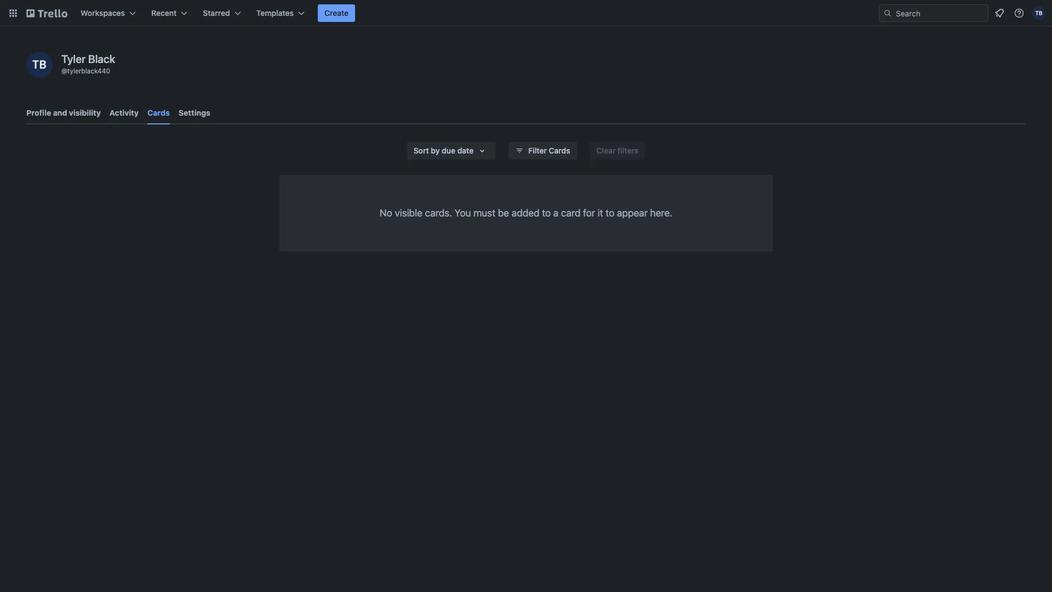 Task type: describe. For each thing, give the bounding box(es) containing it.
clear
[[597, 146, 616, 155]]

cards inside button
[[549, 146, 571, 155]]

and
[[53, 108, 67, 117]]

black
[[88, 53, 115, 65]]

starred button
[[196, 4, 248, 22]]

starred
[[203, 8, 230, 18]]

appear
[[617, 207, 648, 219]]

here.
[[651, 207, 673, 219]]

a
[[554, 207, 559, 219]]

cards link
[[147, 103, 170, 124]]

due
[[442, 146, 456, 155]]

filters
[[618, 146, 639, 155]]

templates button
[[250, 4, 311, 22]]

by
[[431, 146, 440, 155]]

tyler black @ tylerblack440
[[61, 53, 115, 75]]

filter
[[529, 146, 547, 155]]

visible
[[395, 207, 423, 219]]

create
[[325, 8, 349, 18]]

templates
[[256, 8, 294, 18]]

clear filters
[[597, 146, 639, 155]]

activity link
[[110, 103, 139, 123]]

0 horizontal spatial cards
[[147, 108, 170, 117]]

sort
[[414, 146, 429, 155]]

profile and visibility link
[[26, 103, 101, 123]]

create button
[[318, 4, 355, 22]]

1 horizontal spatial tyler black (tylerblack440) image
[[1033, 7, 1046, 20]]

sort by due date button
[[407, 142, 496, 160]]

no
[[380, 207, 393, 219]]

workspaces
[[81, 8, 125, 18]]

0 notifications image
[[994, 7, 1007, 20]]

search image
[[884, 9, 893, 18]]

recent button
[[145, 4, 194, 22]]



Task type: vqa. For each thing, say whether or not it's contained in the screenshot.
More
no



Task type: locate. For each thing, give the bounding box(es) containing it.
tyler black (tylerblack440) image right open information menu icon on the top right
[[1033, 7, 1046, 20]]

settings link
[[179, 103, 211, 123]]

0 horizontal spatial to
[[542, 207, 551, 219]]

you
[[455, 207, 471, 219]]

1 horizontal spatial to
[[606, 207, 615, 219]]

tyler
[[61, 53, 86, 65]]

cards right the activity
[[147, 108, 170, 117]]

cards
[[147, 108, 170, 117], [549, 146, 571, 155]]

0 vertical spatial tyler black (tylerblack440) image
[[1033, 7, 1046, 20]]

activity
[[110, 108, 139, 117]]

profile
[[26, 108, 51, 117]]

1 vertical spatial cards
[[549, 146, 571, 155]]

cards right 'filter'
[[549, 146, 571, 155]]

primary element
[[0, 0, 1053, 26]]

card
[[561, 207, 581, 219]]

filter cards button
[[509, 142, 577, 160]]

1 to from the left
[[542, 207, 551, 219]]

be
[[498, 207, 509, 219]]

profile and visibility
[[26, 108, 101, 117]]

visibility
[[69, 108, 101, 117]]

2 to from the left
[[606, 207, 615, 219]]

sort by due date
[[414, 146, 474, 155]]

tyler black (tylerblack440) image left @
[[26, 52, 53, 78]]

date
[[458, 146, 474, 155]]

workspaces button
[[74, 4, 143, 22]]

recent
[[151, 8, 177, 18]]

to right it
[[606, 207, 615, 219]]

0 horizontal spatial tyler black (tylerblack440) image
[[26, 52, 53, 78]]

tylerblack440
[[67, 67, 110, 75]]

for
[[583, 207, 596, 219]]

open information menu image
[[1014, 8, 1025, 19]]

0 vertical spatial cards
[[147, 108, 170, 117]]

it
[[598, 207, 604, 219]]

back to home image
[[26, 4, 67, 22]]

1 horizontal spatial cards
[[549, 146, 571, 155]]

@
[[61, 67, 67, 75]]

tyler black (tylerblack440) image
[[1033, 7, 1046, 20], [26, 52, 53, 78]]

Search field
[[893, 5, 989, 21]]

no visible cards. you must be added to a card for it to appear here.
[[380, 207, 673, 219]]

cards.
[[425, 207, 452, 219]]

to
[[542, 207, 551, 219], [606, 207, 615, 219]]

added
[[512, 207, 540, 219]]

must
[[474, 207, 496, 219]]

1 vertical spatial tyler black (tylerblack440) image
[[26, 52, 53, 78]]

clear filters button
[[590, 142, 646, 160]]

settings
[[179, 108, 211, 117]]

filter cards
[[529, 146, 571, 155]]

to left a
[[542, 207, 551, 219]]



